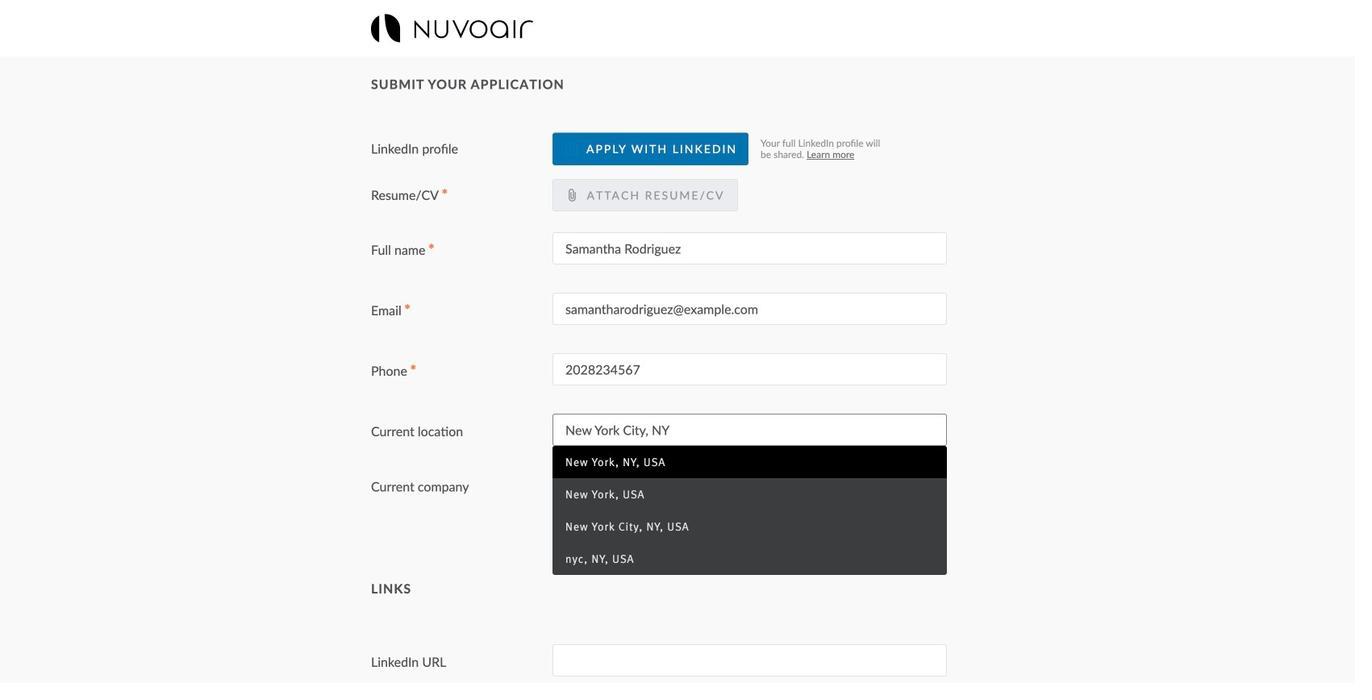 Task type: locate. For each thing, give the bounding box(es) containing it.
None text field
[[553, 233, 948, 265], [553, 354, 948, 386], [553, 645, 948, 677], [553, 233, 948, 265], [553, 354, 948, 386], [553, 645, 948, 677]]

None text field
[[553, 414, 948, 446], [553, 469, 948, 502], [553, 414, 948, 446], [553, 469, 948, 502]]

None email field
[[553, 293, 948, 325]]



Task type: vqa. For each thing, say whether or not it's contained in the screenshot.
Add a cover letter or anything else you want to share. text field
no



Task type: describe. For each thing, give the bounding box(es) containing it.
nuvoair logo image
[[371, 14, 533, 42]]

paperclip image
[[566, 189, 579, 202]]



